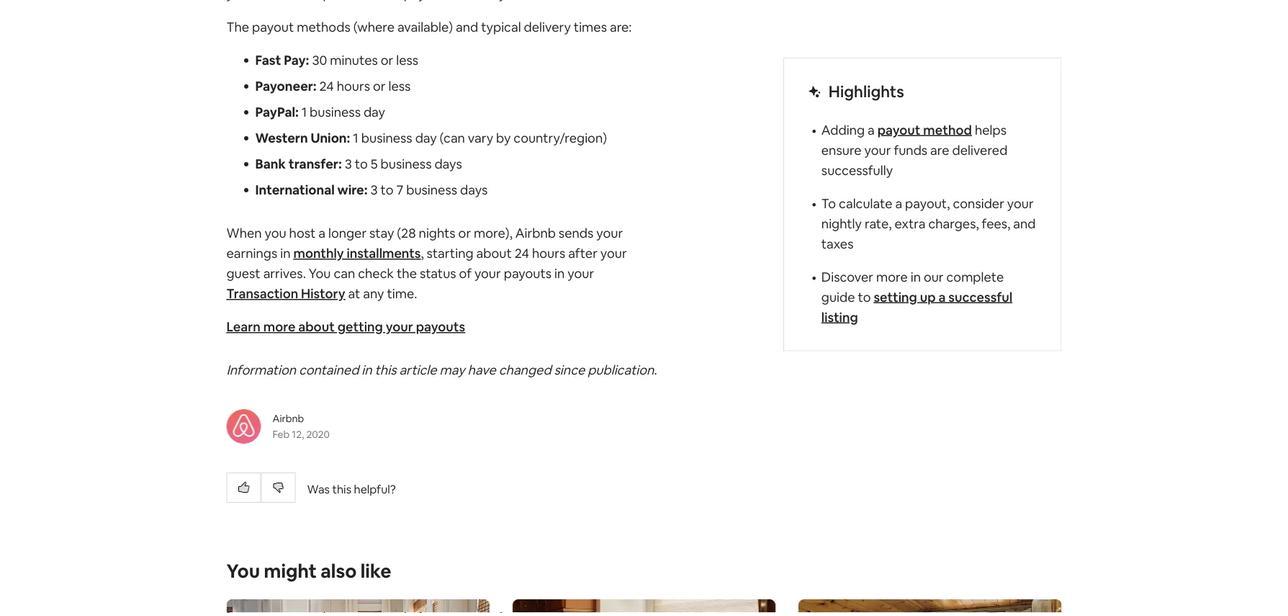 Task type: locate. For each thing, give the bounding box(es) containing it.
listing
[[822, 309, 859, 326]]

payouts down more),
[[504, 265, 552, 282]]

and
[[456, 19, 479, 36], [1014, 215, 1036, 232]]

1 vertical spatial and
[[1014, 215, 1036, 232]]

learn more about getting your payouts link
[[227, 318, 466, 335]]

2 vertical spatial or
[[459, 225, 471, 242]]

learn
[[227, 318, 261, 335]]

days
[[435, 156, 462, 172], [460, 181, 488, 198]]

0 horizontal spatial day
[[364, 104, 385, 121]]

about down history
[[298, 318, 335, 335]]

contained
[[299, 362, 359, 379]]

1 horizontal spatial hours
[[532, 245, 566, 262]]

1 horizontal spatial payout
[[878, 121, 921, 138]]

1 right union:
[[353, 130, 359, 147]]

payout,
[[906, 195, 951, 212]]

1 vertical spatial 3
[[371, 181, 378, 198]]

this right was at the left of page
[[332, 482, 352, 497]]

1 horizontal spatial and
[[1014, 215, 1036, 232]]

payouts up "information contained in this article may have changed since publication."
[[416, 318, 466, 335]]

a right the host
[[319, 225, 326, 242]]

0 vertical spatial 3
[[345, 156, 352, 172]]

since
[[554, 362, 585, 379]]

1 vertical spatial days
[[460, 181, 488, 198]]

less up 'western union: 1 business day (can vary by country/region)' on the top left
[[389, 78, 411, 95]]

1 horizontal spatial about
[[477, 245, 512, 262]]

hours down sends
[[532, 245, 566, 262]]

monthly installments
[[294, 245, 421, 262]]

0 vertical spatial you
[[309, 265, 331, 282]]

a
[[868, 121, 875, 138], [896, 195, 903, 212], [319, 225, 326, 242], [939, 289, 946, 305]]

payoneer:
[[255, 78, 317, 95]]

guest
[[227, 265, 261, 282]]

more inside discover more in our complete guide to
[[877, 268, 908, 285]]

nightly
[[822, 215, 862, 232]]

paypal: 1 business day
[[255, 104, 385, 121]]

airbnb up feb
[[273, 412, 304, 425]]

1 vertical spatial 1
[[353, 130, 359, 147]]

about for getting
[[298, 318, 335, 335]]

feb
[[273, 428, 290, 441]]

your down 'after' at the top of page
[[568, 265, 595, 282]]

to for 7
[[381, 181, 394, 198]]

1 horizontal spatial 24
[[515, 245, 530, 262]]

1 horizontal spatial this
[[375, 362, 397, 379]]

our
[[924, 268, 944, 285]]

1 horizontal spatial to
[[381, 181, 394, 198]]

and right fees,
[[1014, 215, 1036, 232]]

you left might
[[227, 559, 260, 583]]

0 horizontal spatial airbnb
[[273, 412, 304, 425]]

a right up
[[939, 289, 946, 305]]

successful
[[949, 289, 1013, 305]]

2 vertical spatial to
[[858, 289, 871, 305]]

also
[[321, 559, 357, 583]]

days for 3 to 5 business days
[[435, 156, 462, 172]]

days up more),
[[460, 181, 488, 198]]

0 vertical spatial to
[[355, 156, 368, 172]]

transaction
[[227, 285, 298, 302]]

business down payoneer: 24 hours or less
[[310, 104, 361, 121]]

0 horizontal spatial to
[[355, 156, 368, 172]]

your
[[865, 142, 892, 159], [1008, 195, 1034, 212], [597, 225, 623, 242], [601, 245, 627, 262], [475, 265, 501, 282], [568, 265, 595, 282], [386, 318, 413, 335]]

, starting about 24 hours after your guest arrives. you can check the status of your payouts in your transaction history at any time.
[[227, 245, 627, 302]]

or up starting
[[459, 225, 471, 242]]

arrives.
[[263, 265, 306, 282]]

the
[[397, 265, 417, 282]]

have
[[468, 362, 496, 379]]

you
[[309, 265, 331, 282], [227, 559, 260, 583]]

2020
[[306, 428, 330, 441]]

day down payoneer: 24 hours or less
[[364, 104, 385, 121]]

to left 7
[[381, 181, 394, 198]]

learn more about getting your payouts
[[227, 318, 466, 335]]

day
[[364, 104, 385, 121], [415, 130, 437, 147]]

days down '(can'
[[435, 156, 462, 172]]

to left 5
[[355, 156, 368, 172]]

or down minutes
[[373, 78, 386, 95]]

3 right the wire: on the top left
[[371, 181, 378, 198]]

more
[[877, 268, 908, 285], [263, 318, 296, 335]]

might
[[264, 559, 317, 583]]

in inside , starting about 24 hours after your guest arrives. you can check the status of your payouts in your transaction history at any time.
[[555, 265, 565, 282]]

0 vertical spatial 24
[[320, 78, 334, 95]]

to right guide
[[858, 289, 871, 305]]

this left 'article'
[[375, 362, 397, 379]]

international wire: 3 to 7 business days
[[255, 181, 488, 198]]

when
[[227, 225, 262, 242]]

a inside to calculate a payout, consider your nightly rate, extra charges, fees, and taxes
[[896, 195, 903, 212]]

about inside , starting about 24 hours after your guest arrives. you can check the status of your payouts in your transaction history at any time.
[[477, 245, 512, 262]]

1 vertical spatial to
[[381, 181, 394, 198]]

paypal:
[[255, 104, 299, 121]]

payout up 'fast'
[[252, 19, 294, 36]]

3
[[345, 156, 352, 172], [371, 181, 378, 198]]

monthly installments link
[[294, 245, 421, 262]]

helps
[[975, 121, 1007, 138]]

1 horizontal spatial 1
[[353, 130, 359, 147]]

24 up "paypal: 1 business day"
[[320, 78, 334, 95]]

more up the setting
[[877, 268, 908, 285]]

1 vertical spatial hours
[[532, 245, 566, 262]]

0 vertical spatial hours
[[337, 78, 370, 95]]

0 horizontal spatial and
[[456, 19, 479, 36]]

less down available)
[[396, 52, 419, 69]]

1 vertical spatial more
[[263, 318, 296, 335]]

and inside to calculate a payout, consider your nightly rate, extra charges, fees, and taxes
[[1014, 215, 1036, 232]]

you inside , starting about 24 hours after your guest arrives. you can check the status of your payouts in your transaction history at any time.
[[309, 265, 331, 282]]

in left our
[[911, 268, 921, 285]]

3 left 5
[[345, 156, 352, 172]]

0 vertical spatial less
[[396, 52, 419, 69]]

fees,
[[982, 215, 1011, 232]]

1 vertical spatial day
[[415, 130, 437, 147]]

starting
[[427, 245, 474, 262]]

24
[[320, 78, 334, 95], [515, 245, 530, 262]]

and left typical
[[456, 19, 479, 36]]

0 horizontal spatial payout
[[252, 19, 294, 36]]

business
[[310, 104, 361, 121], [362, 130, 413, 147], [381, 156, 432, 172], [406, 181, 458, 198]]

0 vertical spatial days
[[435, 156, 462, 172]]

nights
[[419, 225, 456, 242]]

airbnb left sends
[[516, 225, 556, 242]]

this
[[375, 362, 397, 379], [332, 482, 352, 497]]

airbnb
[[516, 225, 556, 242], [273, 412, 304, 425]]

any
[[363, 285, 384, 302]]

day left '(can'
[[415, 130, 437, 147]]

adding
[[822, 121, 865, 138]]

a up extra
[[896, 195, 903, 212]]

to
[[355, 156, 368, 172], [381, 181, 394, 198], [858, 289, 871, 305]]

western
[[255, 130, 308, 147]]

delivery
[[524, 19, 571, 36]]

0 horizontal spatial hours
[[337, 78, 370, 95]]

author profile picture image
[[227, 409, 261, 444], [227, 409, 261, 444]]

1 vertical spatial this
[[332, 482, 352, 497]]

payouts
[[504, 265, 552, 282], [416, 318, 466, 335]]

guide
[[822, 289, 856, 305]]

less
[[396, 52, 419, 69], [389, 78, 411, 95]]

3 for international wire:
[[371, 181, 378, 198]]

business right 7
[[406, 181, 458, 198]]

you
[[265, 225, 287, 242]]

1 vertical spatial about
[[298, 318, 335, 335]]

1 horizontal spatial more
[[877, 268, 908, 285]]

0 horizontal spatial this
[[332, 482, 352, 497]]

1 vertical spatial airbnb
[[273, 412, 304, 425]]

your down time.
[[386, 318, 413, 335]]

you down monthly
[[309, 265, 331, 282]]

about
[[477, 245, 512, 262], [298, 318, 335, 335]]

a inside "when you host a longer stay (28 nights or more), airbnb sends your earnings in"
[[319, 225, 326, 242]]

about for 24
[[477, 245, 512, 262]]

1 vertical spatial you
[[227, 559, 260, 583]]

to
[[822, 195, 837, 212]]

in down sends
[[555, 265, 565, 282]]

1 horizontal spatial airbnb
[[516, 225, 556, 242]]

of
[[459, 265, 472, 282]]

in up arrives.
[[280, 245, 291, 262]]

1 vertical spatial payout
[[878, 121, 921, 138]]

your down adding a payout method
[[865, 142, 892, 159]]

1 vertical spatial 24
[[515, 245, 530, 262]]

monthly
[[294, 245, 344, 262]]

vary
[[468, 130, 494, 147]]

0 vertical spatial airbnb
[[516, 225, 556, 242]]

0 horizontal spatial payouts
[[416, 318, 466, 335]]

business up 7
[[381, 156, 432, 172]]

more down transaction history link
[[263, 318, 296, 335]]

country/region)
[[514, 130, 607, 147]]

getting
[[338, 318, 383, 335]]

about down more),
[[477, 245, 512, 262]]

1 right paypal:
[[302, 104, 307, 121]]

1
[[302, 104, 307, 121], [353, 130, 359, 147]]

24 left 'after' at the top of page
[[515, 245, 530, 262]]

to inside discover more in our complete guide to
[[858, 289, 871, 305]]

2 horizontal spatial to
[[858, 289, 871, 305]]

1 horizontal spatial day
[[415, 130, 437, 147]]

or
[[381, 52, 394, 69], [373, 78, 386, 95], [459, 225, 471, 242]]

in inside "when you host a longer stay (28 nights or more), airbnb sends your earnings in"
[[280, 245, 291, 262]]

more),
[[474, 225, 513, 242]]

payout up funds
[[878, 121, 921, 138]]

0 vertical spatial about
[[477, 245, 512, 262]]

stay
[[370, 225, 394, 242]]

0 vertical spatial more
[[877, 268, 908, 285]]

1 horizontal spatial you
[[309, 265, 331, 282]]

1 horizontal spatial payouts
[[504, 265, 552, 282]]

your up 'after' at the top of page
[[597, 225, 623, 242]]

hours down minutes
[[337, 78, 370, 95]]

setting
[[874, 289, 918, 305]]

0 vertical spatial payouts
[[504, 265, 552, 282]]

0 horizontal spatial more
[[263, 318, 296, 335]]

more for about
[[263, 318, 296, 335]]

typical
[[481, 19, 521, 36]]

0 horizontal spatial 1
[[302, 104, 307, 121]]

0 horizontal spatial about
[[298, 318, 335, 335]]

article
[[399, 362, 437, 379]]

or right minutes
[[381, 52, 394, 69]]

was
[[307, 482, 330, 497]]

,
[[421, 245, 424, 262]]

your right 'after' at the top of page
[[601, 245, 627, 262]]

1 horizontal spatial 3
[[371, 181, 378, 198]]

0 horizontal spatial 3
[[345, 156, 352, 172]]

your up fees,
[[1008, 195, 1034, 212]]



Task type: vqa. For each thing, say whether or not it's contained in the screenshot.
log
no



Task type: describe. For each thing, give the bounding box(es) containing it.
complete
[[947, 268, 1005, 285]]

union:
[[311, 130, 350, 147]]

business up 5
[[362, 130, 413, 147]]

your inside "when you host a longer stay (28 nights or more), airbnb sends your earnings in"
[[597, 225, 623, 242]]

calculate
[[839, 195, 893, 212]]

or inside "when you host a longer stay (28 nights or more), airbnb sends your earnings in"
[[459, 225, 471, 242]]

your inside helps ensure your funds are delivered successfully
[[865, 142, 892, 159]]

taxes
[[822, 235, 854, 252]]

international
[[255, 181, 335, 198]]

3 for bank transfer:
[[345, 156, 352, 172]]

to for 5
[[355, 156, 368, 172]]

in right contained on the bottom of the page
[[362, 362, 372, 379]]

12,
[[292, 428, 304, 441]]

1 vertical spatial or
[[373, 78, 386, 95]]

not helpful image
[[273, 482, 284, 493]]

24 inside , starting about 24 hours after your guest arrives. you can check the status of your payouts in your transaction history at any time.
[[515, 245, 530, 262]]

can
[[334, 265, 355, 282]]

by
[[496, 130, 511, 147]]

in inside discover more in our complete guide to
[[911, 268, 921, 285]]

adding a payout method
[[822, 121, 973, 138]]

your inside to calculate a payout, consider your nightly rate, extra charges, fees, and taxes
[[1008, 195, 1034, 212]]

the
[[227, 19, 249, 36]]

earnings
[[227, 245, 278, 262]]

longer
[[328, 225, 367, 242]]

highlights
[[829, 81, 905, 102]]

are:
[[610, 19, 632, 36]]

0 vertical spatial payout
[[252, 19, 294, 36]]

airbnb feb 12, 2020
[[273, 412, 330, 441]]

after
[[569, 245, 598, 262]]

time.
[[387, 285, 417, 302]]

(where
[[354, 19, 395, 36]]

publication.
[[588, 362, 657, 379]]

7
[[397, 181, 404, 198]]

western union: 1 business day (can vary by country/region)
[[255, 130, 607, 147]]

payoneer: 24 hours or less
[[255, 78, 411, 95]]

helpful image
[[238, 482, 250, 493]]

your right of
[[475, 265, 501, 282]]

the payout methods (where available) and typical delivery times are:
[[227, 19, 632, 36]]

rate,
[[865, 215, 892, 232]]

methods
[[297, 19, 351, 36]]

up
[[921, 289, 936, 305]]

status
[[420, 265, 456, 282]]

bank
[[255, 156, 286, 172]]

transaction history link
[[227, 285, 346, 302]]

you might also like
[[227, 559, 392, 583]]

pay:
[[284, 52, 309, 69]]

fast
[[255, 52, 281, 69]]

helps ensure your funds are delivered successfully
[[822, 121, 1008, 179]]

0 vertical spatial this
[[375, 362, 397, 379]]

wire:
[[338, 181, 368, 198]]

helpful?
[[354, 482, 396, 497]]

more for in
[[877, 268, 908, 285]]

fast pay: 30 minutes or less
[[255, 52, 419, 69]]

when you host a longer stay (28 nights or more), airbnb sends your earnings in
[[227, 225, 623, 262]]

ensure
[[822, 142, 862, 159]]

to calculate a payout, consider your nightly rate, extra charges, fees, and taxes
[[822, 195, 1036, 252]]

information contained in this article may have changed since publication.
[[227, 362, 657, 379]]

0 vertical spatial 1
[[302, 104, 307, 121]]

1 vertical spatial less
[[389, 78, 411, 95]]

setting up a successful listing link
[[822, 289, 1013, 326]]

at
[[348, 285, 361, 302]]

0 vertical spatial and
[[456, 19, 479, 36]]

setting up a successful listing
[[822, 289, 1013, 326]]

payout method link
[[878, 121, 973, 138]]

history
[[301, 285, 346, 302]]

hours inside , starting about 24 hours after your guest arrives. you can check the status of your payouts in your transaction history at any time.
[[532, 245, 566, 262]]

changed
[[499, 362, 552, 379]]

(28
[[397, 225, 416, 242]]

transfer:
[[289, 156, 342, 172]]

(can
[[440, 130, 465, 147]]

method
[[924, 121, 973, 138]]

available)
[[398, 19, 453, 36]]

a right adding
[[868, 121, 875, 138]]

0 horizontal spatial you
[[227, 559, 260, 583]]

was this helpful?
[[307, 482, 396, 497]]

check
[[358, 265, 394, 282]]

information
[[227, 362, 296, 379]]

successfully
[[822, 162, 893, 179]]

1 vertical spatial payouts
[[416, 318, 466, 335]]

0 vertical spatial or
[[381, 52, 394, 69]]

extra
[[895, 215, 926, 232]]

installments
[[347, 245, 421, 262]]

airbnb inside "when you host a longer stay (28 nights or more), airbnb sends your earnings in"
[[516, 225, 556, 242]]

5
[[371, 156, 378, 172]]

charges,
[[929, 215, 980, 232]]

consider
[[954, 195, 1005, 212]]

like
[[361, 559, 392, 583]]

are
[[931, 142, 950, 159]]

may
[[440, 362, 465, 379]]

funds
[[894, 142, 928, 159]]

payouts inside , starting about 24 hours after your guest arrives. you can check the status of your payouts in your transaction history at any time.
[[504, 265, 552, 282]]

discover more in our complete guide to
[[822, 268, 1005, 305]]

0 horizontal spatial 24
[[320, 78, 334, 95]]

airbnb inside "airbnb feb 12, 2020"
[[273, 412, 304, 425]]

0 vertical spatial day
[[364, 104, 385, 121]]

a inside setting up a successful listing
[[939, 289, 946, 305]]

30
[[312, 52, 327, 69]]

bank transfer: 3 to 5 business days
[[255, 156, 462, 172]]

days for 3 to 7 business days
[[460, 181, 488, 198]]



